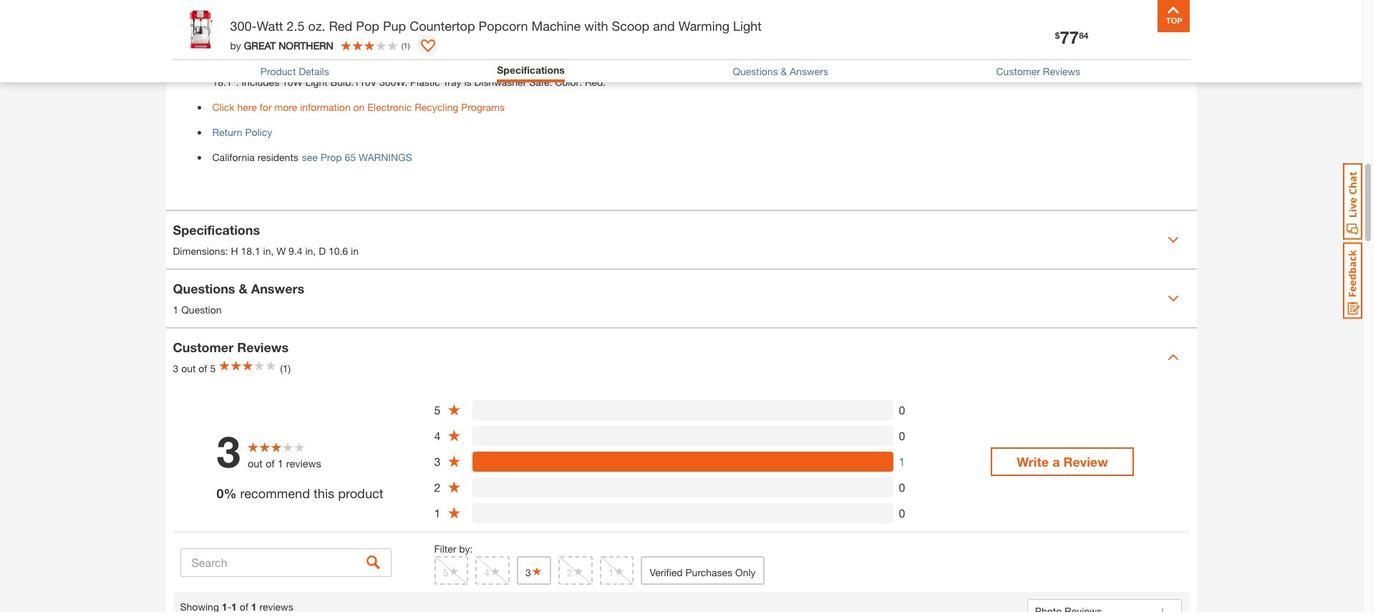 Task type: locate. For each thing, give the bounding box(es) containing it.
countertop
[[410, 18, 475, 34]]

machine down switches
[[532, 18, 581, 34]]

& for questions & answers
[[781, 65, 787, 77]]

recommend
[[240, 485, 310, 501]]

star symbol image inside '5' button
[[448, 566, 460, 576]]

separate
[[509, 0, 548, 9]]

star icon image for 2
[[447, 480, 461, 494]]

0 horizontal spatial customer reviews
[[173, 339, 289, 355]]

1 horizontal spatial 10w
[[401, 0, 421, 9]]

and inside product details - materials: metal, stainless-steel, plexiglass, and plastic. dimensions: (l) 10.6" x (w) 9.4" x (h) 18.1". includes 10w light bulb.110v 300w. plastic tray is dishwasher safe. color: red.
[[512, 58, 529, 70]]

0 vertical spatial for
[[593, 0, 605, 9]]

0 horizontal spatial dimensions:
[[173, 245, 228, 257]]

product image image
[[176, 7, 223, 54]]

california
[[212, 151, 255, 163]]

2 right 3 button
[[567, 566, 572, 578]]

star symbol image right star symbol image
[[614, 566, 625, 576]]

verified
[[650, 566, 683, 578]]

0 vertical spatial 4
[[434, 428, 441, 442]]

feedback link image
[[1343, 242, 1362, 319]]

and up dishwasher
[[512, 58, 529, 70]]

& right (h)
[[781, 65, 787, 77]]

of up recommend
[[266, 457, 275, 469]]

0 horizontal spatial x
[[665, 58, 670, 70]]

- right use
[[279, 0, 283, 9]]

0 horizontal spatial questions
[[173, 281, 235, 296]]

0 vertical spatial out
[[181, 362, 196, 374]]

x left (h)
[[711, 58, 716, 70]]

1 horizontal spatial x
[[711, 58, 716, 70]]

verified purchases only button
[[641, 556, 764, 585]]

out
[[181, 362, 196, 374], [248, 457, 263, 469]]

1 vertical spatial light
[[305, 76, 328, 88]]

1 vertical spatial this
[[314, 485, 334, 501]]

2 horizontal spatial in
[[351, 245, 359, 257]]

0 horizontal spatial of
[[199, 362, 207, 374]]

only
[[735, 566, 756, 578]]

for
[[593, 0, 605, 9], [260, 101, 272, 113]]

2 x from the left
[[711, 58, 716, 70]]

1 caret image from the top
[[1167, 234, 1179, 245]]

0 vertical spatial customer reviews
[[996, 65, 1080, 77]]

5 star icon image from the top
[[447, 506, 461, 520]]

0 vertical spatial customer
[[996, 65, 1040, 77]]

star symbol image inside 3 button
[[531, 566, 543, 576]]

this down reviews
[[314, 485, 334, 501]]

the up it's
[[608, 0, 622, 9]]

0 horizontal spatial out
[[181, 362, 196, 374]]

this down easy
[[212, 14, 228, 27]]

return policy link
[[212, 126, 272, 138]]

3 in from the left
[[351, 245, 359, 257]]

1 vertical spatial answers
[[251, 281, 304, 296]]

1 light, from the left
[[465, 0, 487, 9]]

1 horizontal spatial ,
[[313, 245, 316, 257]]

1 vertical spatial &
[[239, 281, 248, 296]]

2 up filter on the left bottom
[[434, 480, 441, 494]]

with inside easy to use - built with a steel kettle, a 10w warming light, and separate switches for the kettle and the interior light, this great northern popcorn machine makes popping hot popcorn a simple process. it's a vintage alternative to modern popcorn makers.
[[309, 0, 328, 9]]

makers.
[[290, 33, 326, 45]]

0 horizontal spatial customer
[[173, 339, 233, 355]]

4
[[434, 428, 441, 442], [484, 566, 490, 578]]

0 horizontal spatial answers
[[251, 281, 304, 296]]

questions inside questions & answers 1 question
[[173, 281, 235, 296]]

popcorn down the separate in the left top of the page
[[479, 18, 528, 34]]

caret image
[[1167, 234, 1179, 245], [1167, 292, 1179, 304]]

star symbol image for 4
[[490, 566, 501, 576]]

4 star symbol image from the left
[[614, 566, 625, 576]]

reviews down sponsored
[[1043, 65, 1080, 77]]

0 vertical spatial dimensions:
[[567, 58, 622, 70]]

dishwasher
[[474, 76, 526, 88]]

customer
[[996, 65, 1040, 77], [173, 339, 233, 355]]

1 vertical spatial caret image
[[1167, 292, 1179, 304]]

2
[[434, 480, 441, 494], [567, 566, 572, 578]]

popcorn inside easy to use - built with a steel kettle, a 10w warming light, and separate switches for the kettle and the interior light, this great northern popcorn machine makes popping hot popcorn a simple process. it's a vintage alternative to modern popcorn makers.
[[301, 14, 339, 27]]

specifications inside specifications dimensions: h 18.1 in , w 9.4 in , d 10.6 in
[[173, 222, 260, 238]]

specifications for specifications
[[497, 64, 565, 76]]

0 vertical spatial questions
[[733, 65, 778, 77]]

and
[[490, 0, 506, 9], [652, 0, 669, 9], [653, 18, 675, 34], [512, 58, 529, 70]]

1 vertical spatial out
[[248, 457, 263, 469]]

star symbol image inside 1 button
[[614, 566, 625, 576]]

oz.
[[308, 18, 325, 34]]

, left d
[[313, 245, 316, 257]]

the up alternative
[[672, 0, 686, 9]]

(1)
[[280, 362, 291, 374]]

1 horizontal spatial specifications
[[497, 64, 565, 76]]

here
[[237, 101, 257, 113]]

(
[[401, 40, 403, 50]]

1 vertical spatial specifications
[[173, 222, 260, 238]]

star symbol image down the filter by:
[[448, 566, 460, 576]]

0 horizontal spatial 2
[[434, 480, 441, 494]]

star icon image
[[447, 403, 461, 417], [447, 429, 461, 443], [447, 454, 461, 468], [447, 480, 461, 494], [447, 506, 461, 520]]

in left w
[[263, 245, 271, 257]]

star icon image for 4
[[447, 429, 461, 443]]

questions right (h)
[[733, 65, 778, 77]]

1 star icon image from the top
[[447, 403, 461, 417]]

3 star symbol image from the left
[[531, 566, 543, 576]]

a right write on the right
[[1052, 454, 1060, 469]]

, left w
[[271, 245, 274, 257]]

1 horizontal spatial in
[[305, 245, 313, 257]]

customer reviews up 3 out of 5
[[173, 339, 289, 355]]

light, right the interior
[[723, 0, 744, 9]]

star symbol image
[[572, 566, 584, 576]]

bulb.110v
[[330, 76, 377, 88]]

0 vertical spatial answers
[[790, 65, 828, 77]]

2 vertical spatial 5
[[443, 566, 448, 578]]

reviews
[[1043, 65, 1080, 77], [237, 339, 289, 355]]

1 horizontal spatial the
[[672, 0, 686, 9]]

1 vertical spatial -
[[305, 58, 309, 70]]

1 vertical spatial questions
[[173, 281, 235, 296]]

customer reviews down sponsored
[[996, 65, 1080, 77]]

star symbol image inside 4 button
[[490, 566, 501, 576]]

300-watt 2.5 oz. red pop pup countertop popcorn machine with scoop and warming light
[[230, 18, 762, 34]]

1 horizontal spatial reviews
[[1043, 65, 1080, 77]]

electronic
[[367, 101, 412, 113]]

0
[[899, 403, 905, 416], [899, 428, 905, 442], [899, 480, 905, 494], [217, 485, 224, 501], [899, 506, 905, 519]]

1 horizontal spatial questions
[[733, 65, 778, 77]]

popcorn right hot
[[473, 14, 510, 27]]

0 for 1
[[899, 506, 905, 519]]

(w)
[[673, 58, 687, 70]]

1 vertical spatial popcorn
[[250, 33, 288, 45]]

questions up question
[[173, 281, 235, 296]]

1 in from the left
[[263, 245, 271, 257]]

3 inside 3 button
[[526, 566, 531, 578]]

1 vertical spatial 2
[[567, 566, 572, 578]]

0 horizontal spatial the
[[608, 0, 622, 9]]

dimensions: up red.
[[567, 58, 622, 70]]

- down northern
[[305, 58, 309, 70]]

& inside questions & answers 1 question
[[239, 281, 248, 296]]

0 vertical spatial with
[[309, 0, 328, 9]]

& for questions & answers 1 question
[[239, 281, 248, 296]]

dimensions: left the h
[[173, 245, 228, 257]]

customer reviews
[[996, 65, 1080, 77], [173, 339, 289, 355]]

3 star icon image from the top
[[447, 454, 461, 468]]

1 horizontal spatial answers
[[790, 65, 828, 77]]

light right to
[[733, 18, 762, 34]]

answers
[[790, 65, 828, 77], [251, 281, 304, 296]]

Search text field
[[180, 548, 391, 577]]

questions for questions & answers 1 question
[[173, 281, 235, 296]]

specifications
[[497, 64, 565, 76], [173, 222, 260, 238]]

more
[[274, 101, 297, 113]]

-
[[279, 0, 283, 9], [305, 58, 309, 70]]

1 horizontal spatial light
[[733, 18, 762, 34]]

dimensions: inside product details - materials: metal, stainless-steel, plexiglass, and plastic. dimensions: (l) 10.6" x (w) 9.4" x (h) 18.1". includes 10w light bulb.110v 300w. plastic tray is dishwasher safe. color: red.
[[567, 58, 622, 70]]

- inside product details - materials: metal, stainless-steel, plexiglass, and plastic. dimensions: (l) 10.6" x (w) 9.4" x (h) 18.1". includes 10w light bulb.110v 300w. plastic tray is dishwasher safe. color: red.
[[305, 58, 309, 70]]

for up it's
[[593, 0, 605, 9]]

answers inside questions & answers 1 question
[[251, 281, 304, 296]]

customer down sponsored
[[996, 65, 1040, 77]]

red.
[[585, 76, 606, 88]]

x left the (w)
[[665, 58, 670, 70]]

with up oz. on the top
[[309, 0, 328, 9]]

4 button
[[476, 556, 510, 585]]

4 star icon image from the top
[[447, 480, 461, 494]]

0 vertical spatial specifications
[[497, 64, 565, 76]]

2 horizontal spatial 5
[[443, 566, 448, 578]]

hot
[[455, 14, 470, 27]]

2 light, from the left
[[723, 0, 744, 9]]

10w inside easy to use - built with a steel kettle, a 10w warming light, and separate switches for the kettle and the interior light, this great northern popcorn machine makes popping hot popcorn a simple process. it's a vintage alternative to modern popcorn makers.
[[401, 0, 421, 9]]

warming
[[424, 0, 462, 9]]

alternative
[[654, 14, 701, 27]]

0 horizontal spatial in
[[263, 245, 271, 257]]

0 horizontal spatial &
[[239, 281, 248, 296]]

color:
[[555, 76, 582, 88]]

see prop 65 warnings button
[[302, 144, 412, 171]]

4 inside 4 button
[[484, 566, 490, 578]]

click here for more information on electronic recycling programs
[[212, 101, 505, 113]]

for right here
[[260, 101, 272, 113]]

0 for 5
[[899, 403, 905, 416]]

star symbol image
[[448, 566, 460, 576], [490, 566, 501, 576], [531, 566, 543, 576], [614, 566, 625, 576]]

2 caret image from the top
[[1167, 292, 1179, 304]]

0 vertical spatial &
[[781, 65, 787, 77]]

1 horizontal spatial popcorn
[[479, 18, 528, 34]]

dimensions:
[[567, 58, 622, 70], [173, 245, 228, 257]]

caret image for questions & answers
[[1167, 292, 1179, 304]]

questions & answers
[[733, 65, 828, 77]]

live chat image
[[1343, 163, 1362, 240]]

customer up 3 out of 5
[[173, 339, 233, 355]]

0 horizontal spatial light
[[305, 76, 328, 88]]

0 for 4
[[899, 428, 905, 442]]

reviews
[[286, 457, 321, 469]]

with down switches
[[584, 18, 608, 34]]

1 vertical spatial for
[[260, 101, 272, 113]]

0 horizontal spatial -
[[279, 0, 283, 9]]

1 vertical spatial customer
[[173, 339, 233, 355]]

out up recommend
[[248, 457, 263, 469]]

a
[[330, 0, 336, 9], [392, 0, 398, 9], [513, 14, 519, 27], [611, 14, 616, 27], [1052, 454, 1060, 469]]

0 horizontal spatial for
[[260, 101, 272, 113]]

h
[[231, 245, 238, 257]]

1 horizontal spatial &
[[781, 65, 787, 77]]

machine
[[342, 14, 380, 27], [532, 18, 581, 34]]

0 vertical spatial of
[[199, 362, 207, 374]]

programs
[[461, 101, 505, 113]]

0 vertical spatial popcorn
[[473, 14, 510, 27]]

star symbol image left 3 button
[[490, 566, 501, 576]]

use
[[257, 0, 277, 9]]

0 vertical spatial -
[[279, 0, 283, 9]]

with
[[309, 0, 328, 9], [584, 18, 608, 34]]

1 vertical spatial reviews
[[237, 339, 289, 355]]

0 vertical spatial light
[[733, 18, 762, 34]]

a left simple
[[513, 14, 519, 27]]

1 vertical spatial of
[[266, 457, 275, 469]]

5
[[210, 362, 216, 374], [434, 403, 441, 416], [443, 566, 448, 578]]

0 horizontal spatial specifications
[[173, 222, 260, 238]]

reviews up '(1)'
[[237, 339, 289, 355]]

product details button
[[260, 65, 329, 77], [260, 65, 329, 77]]

2 the from the left
[[672, 0, 686, 9]]

of
[[199, 362, 207, 374], [266, 457, 275, 469]]

star symbol image left 2 button
[[531, 566, 543, 576]]

1 x from the left
[[665, 58, 670, 70]]

2.5
[[287, 18, 305, 34]]

x
[[665, 58, 670, 70], [711, 58, 716, 70]]

18.1
[[241, 245, 260, 257]]

light
[[733, 18, 762, 34], [305, 76, 328, 88]]

1 horizontal spatial 2
[[567, 566, 572, 578]]

0 vertical spatial 10w
[[401, 0, 421, 9]]

1 vertical spatial 5
[[434, 403, 441, 416]]

9.4
[[289, 245, 302, 257]]

1 horizontal spatial this
[[314, 485, 334, 501]]

2 star symbol image from the left
[[490, 566, 501, 576]]

filter by:
[[434, 542, 473, 554]]

1 horizontal spatial 5
[[434, 403, 441, 416]]

popcorn down northern
[[250, 33, 288, 45]]

300w.
[[379, 76, 407, 88]]

0 vertical spatial this
[[212, 14, 228, 27]]

machine down steel
[[342, 14, 380, 27]]

& down 18.1
[[239, 281, 248, 296]]

star icon image for 1
[[447, 506, 461, 520]]

dimensions: inside specifications dimensions: h 18.1 in , w 9.4 in , d 10.6 in
[[173, 245, 228, 257]]

in right 10.6
[[351, 245, 359, 257]]

is
[[464, 76, 471, 88]]

answers for questions & answers
[[790, 65, 828, 77]]

materials:
[[312, 58, 356, 70]]

pup
[[383, 18, 406, 34]]

1 horizontal spatial for
[[593, 0, 605, 9]]

9.4"
[[690, 58, 708, 70]]

0 horizontal spatial light,
[[465, 0, 487, 9]]

0 vertical spatial caret image
[[1167, 234, 1179, 245]]

1 vertical spatial 4
[[484, 566, 490, 578]]

0 horizontal spatial ,
[[271, 245, 274, 257]]

this inside easy to use - built with a steel kettle, a 10w warming light, and separate switches for the kettle and the interior light, this great northern popcorn machine makes popping hot popcorn a simple process. it's a vintage alternative to modern popcorn makers.
[[212, 14, 228, 27]]

1 horizontal spatial light,
[[723, 0, 744, 9]]

0 horizontal spatial popcorn
[[301, 14, 339, 27]]

star symbol image for 3
[[531, 566, 543, 576]]

2 star icon image from the top
[[447, 429, 461, 443]]

popcorn up makers.
[[301, 14, 339, 27]]

0 horizontal spatial with
[[309, 0, 328, 9]]

vintage
[[619, 14, 652, 27]]

1 vertical spatial 10w
[[282, 76, 302, 88]]

1 horizontal spatial dimensions:
[[567, 58, 622, 70]]

0 horizontal spatial this
[[212, 14, 228, 27]]

write a review
[[1017, 454, 1108, 469]]

in left d
[[305, 245, 313, 257]]

of down question
[[199, 362, 207, 374]]

display image
[[421, 39, 435, 54]]

star icon image for 5
[[447, 403, 461, 417]]

out down question
[[181, 362, 196, 374]]

1 star symbol image from the left
[[448, 566, 460, 576]]

0 horizontal spatial 5
[[210, 362, 216, 374]]

1 horizontal spatial -
[[305, 58, 309, 70]]

interior
[[689, 0, 720, 9]]

(h)
[[719, 58, 732, 70]]

recycling
[[415, 101, 458, 113]]

light down materials:
[[305, 76, 328, 88]]

light, up hot
[[465, 0, 487, 9]]

0 horizontal spatial 10w
[[282, 76, 302, 88]]

0 horizontal spatial machine
[[342, 14, 380, 27]]

1 , from the left
[[271, 245, 274, 257]]

10w down details
[[282, 76, 302, 88]]

plexiglass,
[[461, 58, 509, 70]]

10w up makes
[[401, 0, 421, 9]]

filter
[[434, 542, 456, 554]]

1 horizontal spatial 4
[[484, 566, 490, 578]]

this
[[212, 14, 228, 27], [314, 485, 334, 501]]

&
[[781, 65, 787, 77], [239, 281, 248, 296]]

1 vertical spatial dimensions:
[[173, 245, 228, 257]]

0 horizontal spatial popcorn
[[250, 33, 288, 45]]

1 vertical spatial with
[[584, 18, 608, 34]]



Task type: describe. For each thing, give the bounding box(es) containing it.
california residents see prop 65 warnings
[[212, 151, 412, 163]]

1 inside button
[[608, 566, 614, 578]]

and right the vintage
[[653, 18, 675, 34]]

star symbol image for 1
[[614, 566, 625, 576]]

stainless-
[[389, 58, 433, 70]]

77
[[1060, 27, 1079, 47]]

modern
[[212, 33, 247, 45]]

a up makes
[[392, 0, 398, 9]]

and right kettle
[[652, 0, 669, 9]]

scoop
[[612, 18, 649, 34]]

makes
[[383, 14, 413, 27]]

watt
[[257, 18, 283, 34]]

caret image for specifications
[[1167, 234, 1179, 245]]

tray
[[443, 76, 461, 88]]

1 button
[[600, 556, 634, 585]]

plastic.
[[532, 58, 564, 70]]

review
[[1063, 454, 1108, 469]]

answers for questions & answers 1 question
[[251, 281, 304, 296]]

and up 300-watt 2.5 oz. red pop pup countertop popcorn machine with scoop and warming light
[[490, 0, 506, 9]]

red
[[329, 18, 352, 34]]

product details - materials: metal, stainless-steel, plexiglass, and plastic. dimensions: (l) 10.6" x (w) 9.4" x (h) 18.1". includes 10w light bulb.110v 300w. plastic tray is dishwasher safe. color: red.
[[212, 58, 732, 88]]

65
[[345, 151, 356, 163]]

$
[[1055, 30, 1060, 40]]

a inside button
[[1052, 454, 1060, 469]]

0 for 2
[[899, 480, 905, 494]]

warming
[[678, 18, 729, 34]]

5 inside button
[[443, 566, 448, 578]]

- inside easy to use - built with a steel kettle, a 10w warming light, and separate switches for the kettle and the interior light, this great northern popcorn machine makes popping hot popcorn a simple process. it's a vintage alternative to modern popcorn makers.
[[279, 0, 283, 9]]

click here for more information on electronic recycling programs link
[[212, 101, 505, 113]]

out of 1 reviews
[[248, 457, 321, 469]]

$ 77 84
[[1055, 27, 1088, 47]]

( 1 )
[[401, 40, 410, 50]]

verified purchases only
[[650, 566, 756, 578]]

pop
[[356, 18, 379, 34]]

1 horizontal spatial with
[[584, 18, 608, 34]]

great
[[244, 39, 276, 51]]

steel
[[338, 0, 360, 9]]

on
[[353, 101, 365, 113]]

to
[[704, 14, 713, 27]]

questions & answers 1 question
[[173, 281, 304, 316]]

for inside easy to use - built with a steel kettle, a 10w warming light, and separate switches for the kettle and the interior light, this great northern popcorn machine makes popping hot popcorn a simple process. it's a vintage alternative to modern popcorn makers.
[[593, 0, 605, 9]]

kettle
[[625, 0, 649, 9]]

1 the from the left
[[608, 0, 622, 9]]

by
[[230, 39, 241, 51]]

process.
[[553, 14, 592, 27]]

easy
[[212, 0, 238, 9]]

safe.
[[529, 76, 552, 88]]

residents
[[258, 151, 298, 163]]

1 vertical spatial customer reviews
[[173, 339, 289, 355]]

to
[[241, 0, 254, 9]]

specifications for specifications dimensions: h 18.1 in , w 9.4 in , d 10.6 in
[[173, 222, 260, 238]]

northern
[[279, 39, 333, 51]]

0 vertical spatial 5
[[210, 362, 216, 374]]

0 vertical spatial reviews
[[1043, 65, 1080, 77]]

top button
[[1157, 0, 1189, 32]]

10.6
[[328, 245, 348, 257]]

0 horizontal spatial reviews
[[237, 339, 289, 355]]

w
[[276, 245, 286, 257]]

caret image
[[1167, 351, 1179, 363]]

steel,
[[433, 58, 459, 70]]

a left steel
[[330, 0, 336, 9]]

by:
[[459, 542, 473, 554]]

84
[[1079, 30, 1088, 40]]

300-
[[230, 18, 257, 34]]

sponsored
[[1032, 41, 1083, 54]]

warnings
[[359, 151, 412, 163]]

purchases
[[685, 566, 732, 578]]

return policy
[[212, 126, 272, 138]]

questions for questions & answers
[[733, 65, 778, 77]]

light inside product details - materials: metal, stainless-steel, plexiglass, and plastic. dimensions: (l) 10.6" x (w) 9.4" x (h) 18.1". includes 10w light bulb.110v 300w. plastic tray is dishwasher safe. color: red.
[[305, 76, 328, 88]]

)
[[408, 40, 410, 50]]

2 inside button
[[567, 566, 572, 578]]

easy to use - built with a steel kettle, a 10w warming light, and separate switches for the kettle and the interior light, this great northern popcorn machine makes popping hot popcorn a simple process. it's a vintage alternative to modern popcorn makers.
[[212, 0, 744, 45]]

0 vertical spatial 2
[[434, 480, 441, 494]]

1 horizontal spatial popcorn
[[473, 14, 510, 27]]

1 horizontal spatial out
[[248, 457, 263, 469]]

built
[[286, 0, 306, 9]]

star symbol image for 5
[[448, 566, 460, 576]]

1 horizontal spatial customer
[[996, 65, 1040, 77]]

write a review button
[[991, 447, 1134, 476]]

kettle,
[[362, 0, 390, 9]]

2 in from the left
[[305, 245, 313, 257]]

product details
[[260, 65, 329, 77]]

it's
[[595, 14, 608, 27]]

5 button
[[434, 556, 468, 585]]

1 horizontal spatial of
[[266, 457, 275, 469]]

product
[[212, 58, 261, 70]]

3 out of 5
[[173, 362, 216, 374]]

details
[[263, 58, 302, 70]]

1 horizontal spatial customer reviews
[[996, 65, 1080, 77]]

simple
[[521, 14, 551, 27]]

prop
[[321, 151, 342, 163]]

specifications dimensions: h 18.1 in , w 9.4 in , d 10.6 in
[[173, 222, 359, 257]]

10.6"
[[638, 58, 662, 70]]

a right it's
[[611, 14, 616, 27]]

details
[[299, 65, 329, 77]]

machine inside easy to use - built with a steel kettle, a 10w warming light, and separate switches for the kettle and the interior light, this great northern popcorn machine makes popping hot popcorn a simple process. it's a vintage alternative to modern popcorn makers.
[[342, 14, 380, 27]]

1 inside questions & answers 1 question
[[173, 304, 178, 316]]

2 , from the left
[[313, 245, 316, 257]]

%
[[224, 485, 237, 501]]

information
[[300, 101, 351, 113]]

policy
[[245, 126, 272, 138]]

0 % recommend this product
[[217, 485, 383, 501]]

star icon image for 3
[[447, 454, 461, 468]]

10w inside product details - materials: metal, stainless-steel, plexiglass, and plastic. dimensions: (l) 10.6" x (w) 9.4" x (h) 18.1". includes 10w light bulb.110v 300w. plastic tray is dishwasher safe. color: red.
[[282, 76, 302, 88]]

0 horizontal spatial 4
[[434, 428, 441, 442]]

by great northern
[[230, 39, 333, 51]]

plastic
[[410, 76, 440, 88]]

1 horizontal spatial machine
[[532, 18, 581, 34]]

write
[[1017, 454, 1049, 469]]

(l)
[[625, 58, 636, 70]]



Task type: vqa. For each thing, say whether or not it's contained in the screenshot.
topmost "2"
yes



